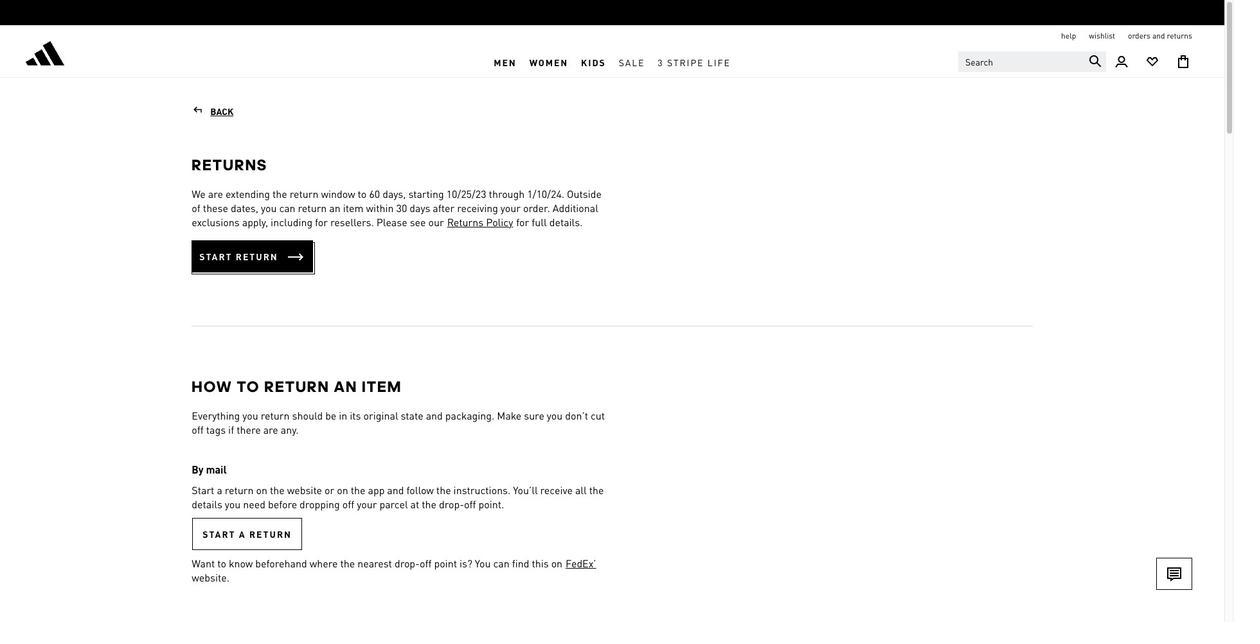 Task type: vqa. For each thing, say whether or not it's contained in the screenshot.
off
yes



Task type: describe. For each thing, give the bounding box(es) containing it.
item inside the we are extending the return window to 60 days, starting 10/25/23 through 1/10/24. outside of these dates, you can return an item within 30 days after receiving your order. additional exclusions apply, including for resellers. please see our
[[343, 201, 363, 215]]

2 for from the left
[[516, 215, 529, 229]]

1 vertical spatial item
[[362, 377, 402, 396]]

to for beforehand
[[217, 557, 226, 570]]

mail
[[206, 463, 227, 476]]

and inside "orders and returns" link
[[1152, 31, 1165, 40]]

our
[[428, 215, 444, 229]]

website.
[[192, 571, 229, 584]]

through
[[489, 187, 525, 201]]

life
[[707, 56, 731, 68]]

beforehand
[[255, 557, 307, 570]]

how to return an item
[[192, 377, 402, 396]]

you
[[475, 557, 491, 570]]

cut
[[591, 409, 605, 422]]

kids
[[581, 56, 606, 68]]

all
[[575, 483, 587, 497]]

instructions.
[[454, 483, 511, 497]]

start return link
[[190, 240, 313, 273]]

or
[[325, 483, 334, 497]]

returns
[[192, 156, 267, 174]]

you inside start a return on the website or on the app and follow the instructions. you'll receive all the details you need before dropping off your parcel at the drop-off point.
[[225, 497, 241, 511]]

website
[[287, 483, 322, 497]]

start for start a return
[[203, 528, 236, 540]]

before
[[268, 497, 297, 511]]

off down instructions.
[[464, 497, 476, 511]]

60
[[369, 187, 380, 201]]

want to know beforehand where the nearest drop-off point is? you can find this on fedex' website.
[[192, 557, 596, 584]]

sale
[[619, 56, 645, 68]]

after
[[433, 201, 455, 215]]

start a return
[[203, 528, 292, 540]]

full
[[532, 215, 547, 229]]

1 horizontal spatial on
[[337, 483, 348, 497]]

we are extending the return window to 60 days, starting 10/25/23 through 1/10/24. outside of these dates, you can return an item within 30 days after receiving your order. additional exclusions apply, including for resellers. please see our
[[192, 187, 602, 229]]

30
[[396, 201, 407, 215]]

parcel
[[379, 497, 408, 511]]

by
[[192, 463, 204, 476]]

kids link
[[575, 47, 612, 77]]

there
[[237, 423, 261, 436]]

on inside want to know beforehand where the nearest drop-off point is? you can find this on fedex' website.
[[551, 557, 562, 570]]

an inside the we are extending the return window to 60 days, starting 10/25/23 through 1/10/24. outside of these dates, you can return an item within 30 days after receiving your order. additional exclusions apply, including for resellers. please see our
[[329, 201, 340, 215]]

dates,
[[231, 201, 258, 215]]

need
[[243, 497, 265, 511]]

the right follow
[[436, 483, 451, 497]]

how
[[192, 377, 232, 396]]

outside
[[567, 187, 602, 201]]

women
[[529, 56, 568, 68]]

follow
[[406, 483, 434, 497]]

3
[[658, 56, 664, 68]]

exclusions
[[192, 215, 240, 229]]

off inside want to know beforehand where the nearest drop-off point is? you can find this on fedex' website.
[[420, 557, 432, 570]]

its
[[350, 409, 361, 422]]

the right all
[[589, 483, 604, 497]]

men link
[[487, 47, 523, 77]]

the right at
[[422, 497, 436, 511]]

start for start a return on the website or on the app and follow the instructions. you'll receive all the details you need before dropping off your parcel at the drop-off point.
[[192, 483, 214, 497]]

the inside the we are extending the return window to 60 days, starting 10/25/23 through 1/10/24. outside of these dates, you can return an item within 30 days after receiving your order. additional exclusions apply, including for resellers. please see our
[[272, 187, 287, 201]]

policy
[[486, 215, 513, 229]]

details.
[[549, 215, 583, 229]]

point.
[[479, 497, 504, 511]]

in
[[339, 409, 347, 422]]

where
[[310, 557, 338, 570]]

starting
[[408, 187, 444, 201]]

nearest
[[357, 557, 392, 570]]

additional
[[553, 201, 598, 215]]

women link
[[523, 47, 575, 77]]

are inside the we are extending the return window to 60 days, starting 10/25/23 through 1/10/24. outside of these dates, you can return an item within 30 days after receiving your order. additional exclusions apply, including for resellers. please see our
[[208, 187, 223, 201]]

off inside the "everything you return should be in its original state and packaging. make sure you don't cut off tags if there are any."
[[192, 423, 204, 436]]

returns policy link
[[447, 215, 514, 229]]

returns
[[1167, 31, 1192, 40]]

the left app
[[351, 483, 365, 497]]

return
[[249, 528, 292, 540]]

can inside the we are extending the return window to 60 days, starting 10/25/23 through 1/10/24. outside of these dates, you can return an item within 30 days after receiving your order. additional exclusions apply, including for resellers. please see our
[[279, 201, 295, 215]]

for inside the we are extending the return window to 60 days, starting 10/25/23 through 1/10/24. outside of these dates, you can return an item within 30 days after receiving your order. additional exclusions apply, including for resellers. please see our
[[315, 215, 328, 229]]

tags
[[206, 423, 226, 436]]

and inside start a return on the website or on the app and follow the instructions. you'll receive all the details you need before dropping off your parcel at the drop-off point.
[[387, 483, 404, 497]]

find
[[512, 557, 529, 570]]

at
[[410, 497, 419, 511]]

back
[[210, 105, 234, 117]]

returns policy for full details.
[[447, 215, 583, 229]]

3 stripe life link
[[651, 47, 737, 77]]

you right sure
[[547, 409, 563, 422]]

everything
[[192, 409, 240, 422]]

you'll
[[513, 483, 538, 497]]

0 horizontal spatial on
[[256, 483, 267, 497]]



Task type: locate. For each thing, give the bounding box(es) containing it.
everything you return should be in its original state and packaging. make sure you don't cut off tags if there are any.
[[192, 409, 605, 436]]

men
[[494, 56, 517, 68]]

0 horizontal spatial to
[[217, 557, 226, 570]]

want
[[192, 557, 215, 570]]

2 vertical spatial start
[[203, 528, 236, 540]]

0 horizontal spatial a
[[217, 483, 222, 497]]

and inside the "everything you return should be in its original state and packaging. make sure you don't cut off tags if there are any."
[[426, 409, 443, 422]]

your down through
[[501, 201, 521, 215]]

start a return link
[[192, 518, 303, 550]]

1 vertical spatial can
[[493, 557, 509, 570]]

resellers.
[[330, 215, 374, 229]]

see
[[410, 215, 426, 229]]

make
[[497, 409, 521, 422]]

the
[[272, 187, 287, 201], [270, 483, 285, 497], [351, 483, 365, 497], [436, 483, 451, 497], [589, 483, 604, 497], [422, 497, 436, 511], [340, 557, 355, 570]]

0 horizontal spatial for
[[315, 215, 328, 229]]

we
[[192, 187, 206, 201]]

orders and returns
[[1128, 31, 1192, 40]]

main navigation element
[[293, 47, 932, 77]]

by mail
[[192, 463, 227, 476]]

0 vertical spatial a
[[217, 483, 222, 497]]

on right or
[[337, 483, 348, 497]]

these
[[203, 201, 228, 215]]

1 horizontal spatial your
[[501, 201, 521, 215]]

start down 'details'
[[203, 528, 236, 540]]

an up in
[[334, 377, 358, 396]]

off
[[192, 423, 204, 436], [342, 497, 354, 511], [464, 497, 476, 511], [420, 557, 432, 570]]

2 vertical spatial to
[[217, 557, 226, 570]]

0 vertical spatial can
[[279, 201, 295, 215]]

on
[[256, 483, 267, 497], [337, 483, 348, 497], [551, 557, 562, 570]]

10/25/23
[[446, 187, 486, 201]]

any.
[[281, 423, 299, 436]]

to right how
[[237, 377, 260, 396]]

start inside start a return on the website or on the app and follow the instructions. you'll receive all the details you need before dropping off your parcel at the drop-off point.
[[192, 483, 214, 497]]

start inside 'link'
[[203, 528, 236, 540]]

dropping
[[300, 497, 340, 511]]

3 stripe life
[[658, 56, 731, 68]]

help
[[1061, 31, 1076, 40]]

orders
[[1128, 31, 1150, 40]]

and right state
[[426, 409, 443, 422]]

don't
[[565, 409, 588, 422]]

0 vertical spatial item
[[343, 201, 363, 215]]

start for start return
[[199, 251, 232, 262]]

1 horizontal spatial can
[[493, 557, 509, 570]]

an
[[329, 201, 340, 215], [334, 377, 358, 396]]

details
[[192, 497, 222, 511]]

are inside the "everything you return should be in its original state and packaging. make sure you don't cut off tags if there are any."
[[263, 423, 278, 436]]

0 vertical spatial drop-
[[439, 497, 464, 511]]

the inside want to know beforehand where the nearest drop-off point is? you can find this on fedex' website.
[[340, 557, 355, 570]]

1 vertical spatial are
[[263, 423, 278, 436]]

order.
[[523, 201, 550, 215]]

item up the original
[[362, 377, 402, 396]]

2 horizontal spatial to
[[358, 187, 367, 201]]

your down app
[[357, 497, 377, 511]]

drop- inside want to know beforehand where the nearest drop-off point is? you can find this on fedex' website.
[[395, 557, 420, 570]]

are up these
[[208, 187, 223, 201]]

a inside start a return on the website or on the app and follow the instructions. you'll receive all the details you need before dropping off your parcel at the drop-off point.
[[217, 483, 222, 497]]

can
[[279, 201, 295, 215], [493, 557, 509, 570]]

the up before
[[270, 483, 285, 497]]

0 horizontal spatial are
[[208, 187, 223, 201]]

state
[[401, 409, 423, 422]]

and right the orders
[[1152, 31, 1165, 40]]

1 for from the left
[[315, 215, 328, 229]]

a for return
[[239, 528, 246, 540]]

Search field
[[958, 51, 1106, 72]]

this
[[532, 557, 549, 570]]

your
[[501, 201, 521, 215], [357, 497, 377, 511]]

a
[[217, 483, 222, 497], [239, 528, 246, 540]]

and up parcel
[[387, 483, 404, 497]]

orders and returns link
[[1128, 31, 1192, 41]]

you up there
[[242, 409, 258, 422]]

off left the tags
[[192, 423, 204, 436]]

days,
[[383, 187, 406, 201]]

1 vertical spatial start
[[192, 483, 214, 497]]

0 horizontal spatial your
[[357, 497, 377, 511]]

original
[[363, 409, 398, 422]]

extending
[[226, 187, 270, 201]]

are
[[208, 187, 223, 201], [263, 423, 278, 436]]

1 horizontal spatial a
[[239, 528, 246, 540]]

start return
[[199, 251, 278, 262]]

you up apply,
[[261, 201, 277, 215]]

to for an
[[237, 377, 260, 396]]

you left "need"
[[225, 497, 241, 511]]

packaging.
[[445, 409, 494, 422]]

drop- inside start a return on the website or on the app and follow the instructions. you'll receive all the details you need before dropping off your parcel at the drop-off point.
[[439, 497, 464, 511]]

1 vertical spatial drop-
[[395, 557, 420, 570]]

drop- right nearest
[[395, 557, 420, 570]]

1 horizontal spatial drop-
[[439, 497, 464, 511]]

you
[[261, 201, 277, 215], [242, 409, 258, 422], [547, 409, 563, 422], [225, 497, 241, 511]]

sure
[[524, 409, 544, 422]]

1 vertical spatial a
[[239, 528, 246, 540]]

0 horizontal spatial and
[[387, 483, 404, 497]]

return inside start a return on the website or on the app and follow the instructions. you'll receive all the details you need before dropping off your parcel at the drop-off point.
[[225, 483, 254, 497]]

point
[[434, 557, 457, 570]]

is?
[[460, 557, 472, 570]]

start a return on the website or on the app and follow the instructions. you'll receive all the details you need before dropping off your parcel at the drop-off point.
[[192, 483, 604, 511]]

to inside the we are extending the return window to 60 days, starting 10/25/23 through 1/10/24. outside of these dates, you can return an item within 30 days after receiving your order. additional exclusions apply, including for resellers. please see our
[[358, 187, 367, 201]]

be
[[325, 409, 336, 422]]

to up website.
[[217, 557, 226, 570]]

0 vertical spatial and
[[1152, 31, 1165, 40]]

can inside want to know beforehand where the nearest drop-off point is? you can find this on fedex' website.
[[493, 557, 509, 570]]

0 vertical spatial an
[[329, 201, 340, 215]]

an down 'window'
[[329, 201, 340, 215]]

for right including
[[315, 215, 328, 229]]

1/10/24.
[[527, 187, 564, 201]]

window
[[321, 187, 355, 201]]

on up "need"
[[256, 483, 267, 497]]

item
[[343, 201, 363, 215], [362, 377, 402, 396]]

receive
[[540, 483, 573, 497]]

fedex'
[[566, 557, 596, 570]]

1 vertical spatial and
[[426, 409, 443, 422]]

1 horizontal spatial are
[[263, 423, 278, 436]]

off right "dropping" at the bottom left of the page
[[342, 497, 354, 511]]

on right this
[[551, 557, 562, 570]]

including
[[271, 215, 312, 229]]

0 horizontal spatial drop-
[[395, 557, 420, 570]]

know
[[229, 557, 253, 570]]

to left 60
[[358, 187, 367, 201]]

should
[[292, 409, 323, 422]]

your inside start a return on the website or on the app and follow the instructions. you'll receive all the details you need before dropping off your parcel at the drop-off point.
[[357, 497, 377, 511]]

fedex' link
[[565, 557, 597, 570]]

start up 'details'
[[192, 483, 214, 497]]

the right the where
[[340, 557, 355, 570]]

the up including
[[272, 187, 287, 201]]

2 vertical spatial and
[[387, 483, 404, 497]]

a inside 'link'
[[239, 528, 246, 540]]

0 vertical spatial are
[[208, 187, 223, 201]]

a for return
[[217, 483, 222, 497]]

and
[[1152, 31, 1165, 40], [426, 409, 443, 422], [387, 483, 404, 497]]

1 vertical spatial an
[[334, 377, 358, 396]]

within
[[366, 201, 394, 215]]

wishlist
[[1089, 31, 1115, 40]]

return inside the "everything you return should be in its original state and packaging. make sure you don't cut off tags if there are any."
[[261, 409, 290, 422]]

back link
[[204, 105, 234, 117]]

1 vertical spatial your
[[357, 497, 377, 511]]

of
[[192, 201, 200, 215]]

if
[[228, 423, 234, 436]]

drop- down instructions.
[[439, 497, 464, 511]]

sale link
[[612, 47, 651, 77]]

0 vertical spatial your
[[501, 201, 521, 215]]

can right you
[[493, 557, 509, 570]]

please
[[376, 215, 407, 229]]

item up resellers.
[[343, 201, 363, 215]]

for left the full
[[516, 215, 529, 229]]

a up 'details'
[[217, 483, 222, 497]]

2 horizontal spatial on
[[551, 557, 562, 570]]

start down "exclusions"
[[199, 251, 232, 262]]

1 horizontal spatial to
[[237, 377, 260, 396]]

you inside the we are extending the return window to 60 days, starting 10/25/23 through 1/10/24. outside of these dates, you can return an item within 30 days after receiving your order. additional exclusions apply, including for resellers. please see our
[[261, 201, 277, 215]]

are left any.
[[263, 423, 278, 436]]

a left the return
[[239, 528, 246, 540]]

apply,
[[242, 215, 268, 229]]

1 horizontal spatial and
[[426, 409, 443, 422]]

stripe
[[667, 56, 704, 68]]

your inside the we are extending the return window to 60 days, starting 10/25/23 through 1/10/24. outside of these dates, you can return an item within 30 days after receiving your order. additional exclusions apply, including for resellers. please see our
[[501, 201, 521, 215]]

to inside want to know beforehand where the nearest drop-off point is? you can find this on fedex' website.
[[217, 557, 226, 570]]

1 vertical spatial to
[[237, 377, 260, 396]]

return
[[290, 187, 318, 201], [298, 201, 327, 215], [236, 251, 278, 262], [264, 377, 330, 396], [261, 409, 290, 422], [225, 483, 254, 497]]

0 vertical spatial to
[[358, 187, 367, 201]]

1 horizontal spatial for
[[516, 215, 529, 229]]

days
[[410, 201, 430, 215]]

2 horizontal spatial and
[[1152, 31, 1165, 40]]

0 horizontal spatial can
[[279, 201, 295, 215]]

app
[[368, 483, 385, 497]]

off left point
[[420, 557, 432, 570]]

drop-
[[439, 497, 464, 511], [395, 557, 420, 570]]

0 vertical spatial start
[[199, 251, 232, 262]]

can up including
[[279, 201, 295, 215]]

start
[[199, 251, 232, 262], [192, 483, 214, 497], [203, 528, 236, 540]]

returns
[[447, 215, 483, 229]]



